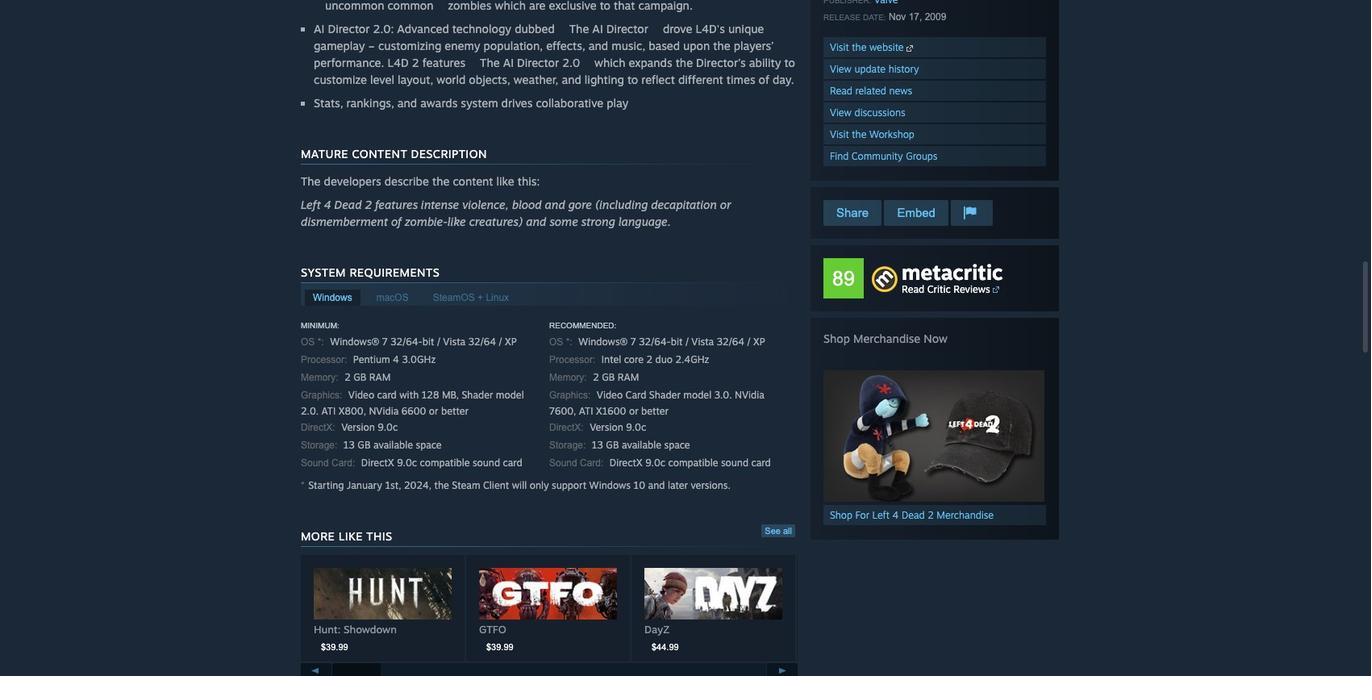 Task type: vqa. For each thing, say whether or not it's contained in the screenshot.
dismemberment
yes



Task type: locate. For each thing, give the bounding box(es) containing it.
minimum:
[[301, 321, 340, 330]]

nvidia inside video card shader model 3.0. nvidia 7600, ati x1600 or better
[[735, 389, 765, 401]]

read for read critic reviews
[[902, 283, 925, 295]]

1 $39.99 from the left
[[321, 642, 348, 652]]

read left critic
[[902, 283, 925, 295]]

bit inside the os *: windows® 7 32/64-bit / vista 32/64 / xp processor: intel core 2 duo 2.4ghz memory: 2 gb ram
[[671, 336, 683, 348]]

1 vertical spatial merchandise
[[937, 509, 994, 521]]

and right 10
[[648, 480, 665, 492]]

1 ati from the left
[[322, 405, 336, 417]]

processor: down recommended:
[[550, 354, 596, 366]]

visit up find
[[830, 128, 850, 140]]

music,
[[612, 39, 646, 53]]

directx: down 2.0.
[[301, 422, 335, 434]]

2 available from the left
[[622, 439, 662, 451]]

shop down 89
[[824, 332, 850, 345]]

0 horizontal spatial compatible
[[420, 457, 470, 469]]

shader right card
[[649, 389, 681, 401]]

0 horizontal spatial sound
[[473, 457, 500, 469]]

0 horizontal spatial card
[[377, 389, 397, 401]]

1 horizontal spatial $39.99
[[487, 642, 514, 652]]

32/64 for pentium 4 3.0ghz
[[469, 336, 496, 348]]

players'
[[734, 39, 774, 53]]

1 compatible from the left
[[420, 457, 470, 469]]

unique
[[729, 22, 764, 36]]

xp
[[505, 336, 517, 348], [754, 336, 765, 348]]

13 down x800,
[[344, 439, 355, 451]]

1 view from the top
[[830, 63, 852, 75]]

directx: version 9.0c storage: 13 gb available space sound card: directx 9.0c compatible sound card down video card shader model 3.0. nvidia 7600, ati x1600 or better
[[550, 421, 771, 469]]

0 horizontal spatial shader
[[462, 389, 493, 401]]

2 visit from the top
[[830, 128, 850, 140]]

0 vertical spatial dead
[[335, 198, 362, 212]]

read left related
[[830, 85, 853, 97]]

2 better from the left
[[642, 405, 669, 417]]

1 processor: from the left
[[301, 354, 347, 366]]

32/64 inside os *: windows® 7 32/64-bit / vista 32/64 / xp processor: pentium 4 3.0ghz memory: 2 gb ram
[[469, 336, 496, 348]]

2 view from the top
[[830, 107, 852, 119]]

ai left the director
[[593, 22, 603, 36]]

1 vertical spatial to
[[628, 73, 639, 87]]

2 sound from the left
[[721, 457, 749, 469]]

shop for shop for left 4 dead 2 merchandise
[[830, 509, 853, 521]]

system
[[301, 266, 346, 279]]

ati right '7600,' at the bottom left
[[579, 405, 593, 417]]

0 horizontal spatial better
[[441, 405, 469, 417]]

1 horizontal spatial vista
[[692, 336, 714, 348]]

director up gameplay
[[328, 22, 370, 36]]

1 vertical spatial windows
[[590, 480, 631, 492]]

1 horizontal spatial shader
[[649, 389, 681, 401]]

or for 6600
[[429, 405, 439, 417]]

related
[[856, 85, 887, 97]]

vista down steamos
[[443, 336, 466, 348]]

and down blood
[[526, 215, 547, 229]]

2 memory: from the left
[[550, 372, 587, 384]]

2 bit from the left
[[671, 336, 683, 348]]

0 horizontal spatial 32/64
[[469, 336, 496, 348]]

dead up dismemberment
[[335, 198, 362, 212]]

32/64-
[[391, 336, 423, 348], [639, 336, 671, 348]]

1 vista from the left
[[443, 336, 466, 348]]

visit for visit the workshop
[[830, 128, 850, 140]]

1 os from the left
[[301, 337, 315, 348]]

nvidia right 3.0.
[[735, 389, 765, 401]]

memory: up '7600,' at the bottom left
[[550, 372, 587, 384]]

1 horizontal spatial 7
[[631, 336, 636, 348]]

director's
[[696, 56, 746, 70]]

2 processor: from the left
[[550, 354, 596, 366]]

0 horizontal spatial 4
[[324, 198, 331, 212]]

ram down pentium
[[369, 371, 391, 384]]

gameplay
[[314, 39, 365, 53]]

0 horizontal spatial nvidia
[[369, 405, 399, 417]]

+
[[478, 292, 483, 304]]

available up 10
[[622, 439, 662, 451]]

1 horizontal spatial merchandise
[[937, 509, 994, 521]]

video up x800,
[[348, 389, 375, 401]]

1 vertical spatial left
[[873, 509, 890, 521]]

2 compatible from the left
[[669, 457, 719, 469]]

0 horizontal spatial directx:
[[301, 422, 335, 434]]

1 horizontal spatial 32/64
[[717, 336, 745, 348]]

4 inside os *: windows® 7 32/64-bit / vista 32/64 / xp processor: pentium 4 3.0ghz memory: 2 gb ram
[[393, 354, 399, 366]]

1 32/64- from the left
[[391, 336, 423, 348]]

0 horizontal spatial 13
[[344, 439, 355, 451]]

expands
[[629, 56, 673, 70]]

processor: for gb
[[301, 354, 347, 366]]

version down x800,
[[341, 421, 375, 434]]

reflect
[[642, 73, 675, 87]]

2 model from the left
[[684, 389, 712, 401]]

2 inside left 4 dead 2 features intense violence, blood and gore (including decapitation or dismemberment of zombie-like creatures) and some strong language.
[[365, 198, 372, 212]]

better down "mb,"
[[441, 405, 469, 417]]

sound up starting
[[301, 458, 329, 469]]

2.0
[[563, 56, 592, 70]]

graphics: up '7600,' at the bottom left
[[550, 390, 591, 401]]

of left zombie- on the left top of page
[[391, 215, 402, 229]]

compatible up steam
[[420, 457, 470, 469]]

1 sound from the left
[[473, 457, 500, 469]]

*: down 'minimum:'
[[318, 337, 324, 348]]

7 up pentium
[[382, 336, 388, 348]]

or for decapitation
[[720, 198, 732, 212]]

os *: windows® 7 32/64-bit / vista 32/64 / xp processor: pentium 4 3.0ghz memory: 2 gb ram
[[301, 336, 517, 384]]

1 better from the left
[[441, 405, 469, 417]]

1 available from the left
[[374, 439, 413, 451]]

view for view discussions
[[830, 107, 852, 119]]

32/64- inside the os *: windows® 7 32/64-bit / vista 32/64 / xp processor: intel core 2 duo 2.4ghz memory: 2 gb ram
[[639, 336, 671, 348]]

gb down x1600
[[606, 439, 619, 451]]

or down card
[[629, 405, 639, 417]]

zombie-
[[405, 215, 448, 229]]

1 horizontal spatial ram
[[618, 371, 639, 384]]

ai up gameplay
[[314, 22, 325, 36]]

like left this
[[339, 530, 363, 543]]

now
[[924, 332, 948, 345]]

shader
[[462, 389, 493, 401], [649, 389, 681, 401]]

1 horizontal spatial compatible
[[669, 457, 719, 469]]

1 memory: from the left
[[301, 372, 339, 384]]

0 horizontal spatial available
[[374, 439, 413, 451]]

shader right "mb,"
[[462, 389, 493, 401]]

9.0c
[[378, 421, 398, 434], [626, 421, 647, 434], [397, 457, 417, 469], [646, 457, 666, 469]]

2 13 from the left
[[592, 439, 604, 451]]

vista inside the os *: windows® 7 32/64-bit / vista 32/64 / xp processor: intel core 2 duo 2.4ghz memory: 2 gb ram
[[692, 336, 714, 348]]

bit
[[423, 336, 434, 348], [671, 336, 683, 348]]

of
[[759, 73, 770, 87], [391, 215, 402, 229]]

2 card: from the left
[[580, 458, 604, 469]]

0 horizontal spatial directx: version 9.0c storage: 13 gb available space sound card: directx 9.0c compatible sound card
[[301, 421, 523, 469]]

2 7 from the left
[[631, 336, 636, 348]]

1 horizontal spatial processor:
[[550, 354, 596, 366]]

critic
[[928, 283, 951, 295]]

1 horizontal spatial graphics:
[[550, 390, 591, 401]]

windows®
[[330, 336, 380, 348], [579, 336, 628, 348]]

/
[[437, 336, 441, 348], [499, 336, 502, 348], [686, 336, 689, 348], [748, 336, 751, 348]]

os inside os *: windows® 7 32/64-bit / vista 32/64 / xp processor: pentium 4 3.0ghz memory: 2 gb ram
[[301, 337, 315, 348]]

weather,
[[514, 73, 559, 87]]

os inside the os *: windows® 7 32/64-bit / vista 32/64 / xp processor: intel core 2 duo 2.4ghz memory: 2 gb ram
[[550, 337, 564, 348]]

card: for ati
[[332, 458, 355, 469]]

directx for or
[[610, 457, 643, 469]]

1 directx from the left
[[361, 457, 394, 469]]

2 vertical spatial like
[[339, 530, 363, 543]]

windows
[[313, 292, 352, 304], [590, 480, 631, 492]]

32/64- inside os *: windows® 7 32/64-bit / vista 32/64 / xp processor: pentium 4 3.0ghz memory: 2 gb ram
[[391, 336, 423, 348]]

or down 128
[[429, 405, 439, 417]]

0 horizontal spatial memory:
[[301, 372, 339, 384]]

left down the
[[301, 198, 321, 212]]

content
[[352, 147, 408, 161]]

1 horizontal spatial features
[[423, 56, 466, 70]]

os for gb
[[301, 337, 315, 348]]

1 visit from the top
[[830, 41, 850, 53]]

sound
[[473, 457, 500, 469], [721, 457, 749, 469]]

2 up layout,
[[412, 56, 419, 70]]

1 horizontal spatial os
[[550, 337, 564, 348]]

2 $39.99 from the left
[[487, 642, 514, 652]]

1 horizontal spatial storage:
[[550, 440, 586, 451]]

macos
[[377, 292, 409, 304]]

1 vertical spatial 4
[[393, 354, 399, 366]]

0 horizontal spatial 7
[[382, 336, 388, 348]]

0 vertical spatial director
[[328, 22, 370, 36]]

sound up the client
[[473, 457, 500, 469]]

compatible for nvidia
[[420, 457, 470, 469]]

card: up starting
[[332, 458, 355, 469]]

windows® for pentium
[[330, 336, 380, 348]]

0 horizontal spatial *:
[[318, 337, 324, 348]]

2 graphics: from the left
[[550, 390, 591, 401]]

of inside left 4 dead 2 features intense violence, blood and gore (including decapitation or dismemberment of zombie-like creatures) and some strong language.
[[391, 215, 402, 229]]

0 horizontal spatial 32/64-
[[391, 336, 423, 348]]

sound up support
[[550, 458, 578, 469]]

stats, rankings, and awards system drives collaborative play
[[314, 96, 629, 110]]

32/64 down +
[[469, 336, 496, 348]]

0 horizontal spatial version
[[341, 421, 375, 434]]

features up world
[[423, 56, 466, 70]]

2 horizontal spatial or
[[720, 198, 732, 212]]

1 horizontal spatial card:
[[580, 458, 604, 469]]

0 vertical spatial the
[[558, 22, 589, 36]]

1 horizontal spatial memory:
[[550, 372, 587, 384]]

2 left duo
[[647, 354, 653, 366]]

video inside video card with 128 mb, shader model 2.0. ati x800, nvidia 6600 or better
[[348, 389, 375, 401]]

1 vertical spatial view
[[830, 107, 852, 119]]

processor: for memory:
[[550, 354, 596, 366]]

1 horizontal spatial ati
[[579, 405, 593, 417]]

1 horizontal spatial director
[[517, 56, 559, 70]]

os down 'minimum:'
[[301, 337, 315, 348]]

1 vertical spatial features
[[375, 198, 418, 212]]

1 directx: version 9.0c storage: 13 gb available space sound card: directx 9.0c compatible sound card from the left
[[301, 421, 523, 469]]

video up x1600
[[597, 389, 623, 401]]

storage: down '7600,' at the bottom left
[[550, 440, 586, 451]]

4 right for
[[893, 509, 899, 521]]

32/64 for intel core 2 duo 2.4ghz
[[717, 336, 745, 348]]

89
[[833, 267, 855, 290]]

bit inside os *: windows® 7 32/64-bit / vista 32/64 / xp processor: pentium 4 3.0ghz memory: 2 gb ram
[[423, 336, 434, 348]]

windows down system
[[313, 292, 352, 304]]

shader inside video card shader model 3.0. nvidia 7600, ati x1600 or better
[[649, 389, 681, 401]]

directx up 10
[[610, 457, 643, 469]]

0 vertical spatial view
[[830, 63, 852, 75]]

2 shader from the left
[[649, 389, 681, 401]]

space for nvidia
[[416, 439, 442, 451]]

13 for x1600
[[592, 439, 604, 451]]

1 storage: from the left
[[301, 440, 338, 451]]

$39.99 inside hunt: showdown $39.99
[[321, 642, 348, 652]]

dubbed
[[515, 22, 555, 36]]

processor: inside os *: windows® 7 32/64-bit / vista 32/64 / xp processor: pentium 4 3.0ghz memory: 2 gb ram
[[301, 354, 347, 366]]

memory: up 2.0.
[[301, 372, 339, 384]]

1 graphics: from the left
[[301, 390, 342, 401]]

left right for
[[873, 509, 890, 521]]

windows left 10
[[590, 480, 631, 492]]

mb,
[[442, 389, 459, 401]]

the
[[558, 22, 589, 36], [469, 56, 500, 70]]

read related news
[[830, 85, 913, 97]]

1 directx: from the left
[[301, 422, 335, 434]]

or inside left 4 dead 2 features intense violence, blood and gore (including decapitation or dismemberment of zombie-like creatures) and some strong language.
[[720, 198, 732, 212]]

1 bit from the left
[[423, 336, 434, 348]]

processor: down 'minimum:'
[[301, 354, 347, 366]]

bit up 3.0ghz
[[423, 336, 434, 348]]

layout,
[[398, 73, 433, 87]]

1 version from the left
[[341, 421, 375, 434]]

director up weather,
[[517, 56, 559, 70]]

2 space from the left
[[665, 439, 690, 451]]

this:
[[518, 175, 540, 188]]

ati
[[322, 405, 336, 417], [579, 405, 593, 417]]

*: inside os *: windows® 7 32/64-bit / vista 32/64 / xp processor: pentium 4 3.0ghz memory: 2 gb ram
[[318, 337, 324, 348]]

vista
[[443, 336, 466, 348], [692, 336, 714, 348]]

1 horizontal spatial or
[[629, 405, 639, 417]]

bit for 2
[[671, 336, 683, 348]]

bit for 3.0ghz
[[423, 336, 434, 348]]

based
[[649, 39, 680, 53]]

windows® inside the os *: windows® 7 32/64-bit / vista 32/64 / xp processor: intel core 2 duo 2.4ghz memory: 2 gb ram
[[579, 336, 628, 348]]

available down 6600
[[374, 439, 413, 451]]

os down recommended:
[[550, 337, 564, 348]]

0 horizontal spatial card:
[[332, 458, 355, 469]]

news
[[890, 85, 913, 97]]

1 horizontal spatial read
[[902, 283, 925, 295]]

like left 'this:'
[[497, 175, 515, 188]]

1 horizontal spatial nvidia
[[735, 389, 765, 401]]

available
[[374, 439, 413, 451], [622, 439, 662, 451]]

2 horizontal spatial card
[[752, 457, 771, 469]]

4
[[324, 198, 331, 212], [393, 354, 399, 366], [893, 509, 899, 521]]

visit down release
[[830, 41, 850, 53]]

4 up dismemberment
[[324, 198, 331, 212]]

4 left 3.0ghz
[[393, 354, 399, 366]]

2 directx: from the left
[[550, 422, 584, 434]]

like down intense
[[448, 215, 466, 229]]

directx up january
[[361, 457, 394, 469]]

0 vertical spatial left
[[301, 198, 321, 212]]

ram inside os *: windows® 7 32/64-bit / vista 32/64 / xp processor: pentium 4 3.0ghz memory: 2 gb ram
[[369, 371, 391, 384]]

model left 3.0.
[[684, 389, 712, 401]]

model
[[496, 389, 524, 401], [684, 389, 712, 401]]

2 windows® from the left
[[579, 336, 628, 348]]

7 up the core
[[631, 336, 636, 348]]

1 vertical spatial read
[[902, 283, 925, 295]]

1 32/64 from the left
[[469, 336, 496, 348]]

level
[[370, 73, 395, 87]]

1 7 from the left
[[382, 336, 388, 348]]

windows® inside os *: windows® 7 32/64-bit / vista 32/64 / xp processor: pentium 4 3.0ghz memory: 2 gb ram
[[330, 336, 380, 348]]

ram inside the os *: windows® 7 32/64-bit / vista 32/64 / xp processor: intel core 2 duo 2.4ghz memory: 2 gb ram
[[618, 371, 639, 384]]

2 inside os *: windows® 7 32/64-bit / vista 32/64 / xp processor: pentium 4 3.0ghz memory: 2 gb ram
[[345, 371, 351, 384]]

2 ram from the left
[[618, 371, 639, 384]]

merchandise
[[854, 332, 921, 345], [937, 509, 994, 521]]

1 horizontal spatial sound
[[550, 458, 578, 469]]

1 horizontal spatial to
[[785, 56, 796, 70]]

1 shader from the left
[[462, 389, 493, 401]]

32/64 inside the os *: windows® 7 32/64-bit / vista 32/64 / xp processor: intel core 2 duo 2.4ghz memory: 2 gb ram
[[717, 336, 745, 348]]

2 storage: from the left
[[550, 440, 586, 451]]

$39.99 inside gtfo $39.99
[[487, 642, 514, 652]]

$39.99
[[321, 642, 348, 652], [487, 642, 514, 652]]

2 ati from the left
[[579, 405, 593, 417]]

1 horizontal spatial model
[[684, 389, 712, 401]]

version down x1600
[[590, 421, 624, 434]]

7 inside os *: windows® 7 32/64-bit / vista 32/64 / xp processor: pentium 4 3.0ghz memory: 2 gb ram
[[382, 336, 388, 348]]

0 horizontal spatial graphics:
[[301, 390, 342, 401]]

0 horizontal spatial video
[[348, 389, 375, 401]]

gb down intel
[[602, 371, 615, 384]]

4 / from the left
[[748, 336, 751, 348]]

ati inside video card shader model 3.0. nvidia 7600, ati x1600 or better
[[579, 405, 593, 417]]

dead right for
[[902, 509, 925, 521]]

1 xp from the left
[[505, 336, 517, 348]]

0 vertical spatial read
[[830, 85, 853, 97]]

0 horizontal spatial model
[[496, 389, 524, 401]]

1 horizontal spatial sound
[[721, 457, 749, 469]]

sound for 2.0.
[[301, 458, 329, 469]]

developers
[[324, 175, 381, 188]]

2 directx from the left
[[610, 457, 643, 469]]

windows® up pentium
[[330, 336, 380, 348]]

32/64
[[469, 336, 496, 348], [717, 336, 745, 348]]

or
[[720, 198, 732, 212], [429, 405, 439, 417], [629, 405, 639, 417]]

memory:
[[301, 372, 339, 384], [550, 372, 587, 384]]

vista up 2.4ghz
[[692, 336, 714, 348]]

0 vertical spatial shop
[[824, 332, 850, 345]]

and
[[589, 39, 609, 53], [562, 73, 582, 87], [398, 96, 417, 110], [545, 198, 566, 212], [526, 215, 547, 229], [648, 480, 665, 492]]

which
[[595, 56, 626, 70]]

2 32/64 from the left
[[717, 336, 745, 348]]

13 for ati
[[344, 439, 355, 451]]

the
[[714, 39, 731, 53], [852, 41, 867, 53], [676, 56, 693, 70], [852, 128, 867, 140], [432, 175, 450, 188], [435, 480, 449, 492]]

directx: version 9.0c storage: 13 gb available space sound card: directx 9.0c compatible sound card down 6600
[[301, 421, 523, 469]]

1 horizontal spatial directx:
[[550, 422, 584, 434]]

space down 6600
[[416, 439, 442, 451]]

1 video from the left
[[348, 389, 375, 401]]

0 horizontal spatial bit
[[423, 336, 434, 348]]

1 sound from the left
[[301, 458, 329, 469]]

2 video from the left
[[597, 389, 623, 401]]

0 horizontal spatial like
[[339, 530, 363, 543]]

visit
[[830, 41, 850, 53], [830, 128, 850, 140]]

1 space from the left
[[416, 439, 442, 451]]

directx: down '7600,' at the bottom left
[[550, 422, 584, 434]]

$39.99 down gtfo
[[487, 642, 514, 652]]

2 up x1600
[[593, 371, 599, 384]]

1 / from the left
[[437, 336, 441, 348]]

available for nvidia
[[374, 439, 413, 451]]

1 13 from the left
[[344, 439, 355, 451]]

0 vertical spatial visit
[[830, 41, 850, 53]]

card up the * starting january 1st, 2024, the steam client will only support windows 10 and later versions.
[[503, 457, 523, 469]]

0 horizontal spatial storage:
[[301, 440, 338, 451]]

model right "mb,"
[[496, 389, 524, 401]]

like inside the see all more like this
[[339, 530, 363, 543]]

the up objects,
[[469, 56, 500, 70]]

9.0c down x1600
[[626, 421, 647, 434]]

processor: inside the os *: windows® 7 32/64-bit / vista 32/64 / xp processor: intel core 2 duo 2.4ghz memory: 2 gb ram
[[550, 354, 596, 366]]

mature content description
[[301, 147, 487, 161]]

gb down pentium
[[354, 371, 367, 384]]

10
[[634, 480, 646, 492]]

gb inside os *: windows® 7 32/64-bit / vista 32/64 / xp processor: pentium 4 3.0ghz memory: 2 gb ram
[[354, 371, 367, 384]]

1 model from the left
[[496, 389, 524, 401]]

advanced
[[397, 22, 449, 36]]

to
[[785, 56, 796, 70], [628, 73, 639, 87]]

0 horizontal spatial vista
[[443, 336, 466, 348]]

2 sound from the left
[[550, 458, 578, 469]]

0 horizontal spatial windows
[[313, 292, 352, 304]]

strong
[[582, 215, 616, 229]]

graphics:
[[301, 390, 342, 401], [550, 390, 591, 401]]

xp inside os *: windows® 7 32/64-bit / vista 32/64 / xp processor: pentium 4 3.0ghz memory: 2 gb ram
[[505, 336, 517, 348]]

2 vista from the left
[[692, 336, 714, 348]]

sound up versions.
[[721, 457, 749, 469]]

available for better
[[622, 439, 662, 451]]

the right "2024,"
[[435, 480, 449, 492]]

directx: for 2.0.
[[301, 422, 335, 434]]

see all link
[[762, 525, 796, 538]]

dead
[[335, 198, 362, 212], [902, 509, 925, 521]]

showdown
[[344, 623, 397, 636]]

0 vertical spatial of
[[759, 73, 770, 87]]

32/64 up 3.0.
[[717, 336, 745, 348]]

2 32/64- from the left
[[639, 336, 671, 348]]

left 4 dead 2 features intense violence, blood and gore (including decapitation or dismemberment of zombie-like creatures) and some strong language.
[[301, 198, 732, 229]]

windows® for intel
[[579, 336, 628, 348]]

1 vertical spatial dead
[[902, 509, 925, 521]]

view down 'read related news'
[[830, 107, 852, 119]]

1 horizontal spatial better
[[642, 405, 669, 417]]

2 version from the left
[[590, 421, 624, 434]]

0 horizontal spatial ati
[[322, 405, 336, 417]]

of down the ability at the right of the page
[[759, 73, 770, 87]]

7 inside the os *: windows® 7 32/64-bit / vista 32/64 / xp processor: intel core 2 duo 2.4ghz memory: 2 gb ram
[[631, 336, 636, 348]]

2 / from the left
[[499, 336, 502, 348]]

card
[[377, 389, 397, 401], [503, 457, 523, 469], [752, 457, 771, 469]]

2 directx: version 9.0c storage: 13 gb available space sound card: directx 9.0c compatible sound card from the left
[[550, 421, 771, 469]]

1 windows® from the left
[[330, 336, 380, 348]]

graphics: for ati
[[550, 390, 591, 401]]

1 vertical spatial of
[[391, 215, 402, 229]]

0 horizontal spatial the
[[469, 56, 500, 70]]

ai down population,
[[503, 56, 514, 70]]

0 vertical spatial windows
[[313, 292, 352, 304]]

1 horizontal spatial the
[[558, 22, 589, 36]]

directx:
[[301, 422, 335, 434], [550, 422, 584, 434]]

intense
[[421, 198, 459, 212]]

0 horizontal spatial space
[[416, 439, 442, 451]]

version for or
[[590, 421, 624, 434]]

features
[[423, 56, 466, 70], [375, 198, 418, 212]]

drove
[[663, 22, 693, 36]]

2 xp from the left
[[754, 336, 765, 348]]

or inside video card with 128 mb, shader model 2.0. ati x800, nvidia 6600 or better
[[429, 405, 439, 417]]

features inside the ai director 2.0: advanced technology dubbed the ai director drove l4d's unique gameplay – customizing enemy population, effects, and music, based upon the players' performance. l4d 2 features the ai director 2.0 which expands the director's ability to customize level layout, world objects, weather, and lighting to reflect different times of day.
[[423, 56, 466, 70]]

0 horizontal spatial features
[[375, 198, 418, 212]]

1 *: from the left
[[318, 337, 324, 348]]

vista inside os *: windows® 7 32/64-bit / vista 32/64 / xp processor: pentium 4 3.0ghz memory: 2 gb ram
[[443, 336, 466, 348]]

with
[[400, 389, 419, 401]]

like inside left 4 dead 2 features intense violence, blood and gore (including decapitation or dismemberment of zombie-like creatures) and some strong language.
[[448, 215, 466, 229]]

space up later at the bottom of page
[[665, 439, 690, 451]]

xp for video card shader model 3.0. nvidia 7600, ati x1600 or better
[[754, 336, 765, 348]]

graphics: up 2.0.
[[301, 390, 342, 401]]

1 card: from the left
[[332, 458, 355, 469]]

*: inside the os *: windows® 7 32/64-bit / vista 32/64 / xp processor: intel core 2 duo 2.4ghz memory: 2 gb ram
[[566, 337, 573, 348]]

embed
[[898, 206, 936, 219]]

version for x800,
[[341, 421, 375, 434]]

1 horizontal spatial available
[[622, 439, 662, 451]]

2024,
[[404, 480, 432, 492]]

embed link
[[885, 200, 949, 226]]

1 ram from the left
[[369, 371, 391, 384]]

population,
[[484, 39, 543, 53]]

1 horizontal spatial directx
[[610, 457, 643, 469]]

0 horizontal spatial read
[[830, 85, 853, 97]]

1 horizontal spatial 32/64-
[[639, 336, 671, 348]]

1 horizontal spatial dead
[[902, 509, 925, 521]]

to up day.
[[785, 56, 796, 70]]

vista for intel core 2 duo 2.4ghz
[[692, 336, 714, 348]]

nvidia
[[735, 389, 765, 401], [369, 405, 399, 417]]

0 horizontal spatial or
[[429, 405, 439, 417]]

2 *: from the left
[[566, 337, 573, 348]]

xp inside the os *: windows® 7 32/64-bit / vista 32/64 / xp processor: intel core 2 duo 2.4ghz memory: 2 gb ram
[[754, 336, 765, 348]]

0 horizontal spatial dead
[[335, 198, 362, 212]]

1 horizontal spatial card
[[503, 457, 523, 469]]

$44.99
[[652, 642, 679, 652]]

video inside video card shader model 3.0. nvidia 7600, ati x1600 or better
[[597, 389, 623, 401]]

0 horizontal spatial ai
[[314, 22, 325, 36]]

card left with
[[377, 389, 397, 401]]

nvidia left 6600
[[369, 405, 399, 417]]

2 os from the left
[[550, 337, 564, 348]]

1 horizontal spatial space
[[665, 439, 690, 451]]

0 horizontal spatial xp
[[505, 336, 517, 348]]



Task type: describe. For each thing, give the bounding box(es) containing it.
dismemberment
[[301, 215, 388, 229]]

card for memory:
[[752, 457, 771, 469]]

system requirements
[[301, 266, 440, 279]]

storage: for 2.0.
[[301, 440, 338, 451]]

for
[[856, 509, 870, 521]]

director
[[607, 22, 660, 36]]

requirements
[[350, 266, 440, 279]]

9.0c down video card shader model 3.0. nvidia 7600, ati x1600 or better
[[646, 457, 666, 469]]

video card with 128 mb, shader model 2.0. ati x800, nvidia 6600 or better
[[301, 389, 524, 417]]

website
[[870, 41, 904, 53]]

shop for left 4 dead 2 merchandise
[[830, 509, 994, 521]]

different
[[679, 73, 724, 87]]

find
[[830, 150, 849, 162]]

2 horizontal spatial like
[[497, 175, 515, 188]]

update
[[855, 63, 886, 75]]

visit the workshop
[[830, 128, 915, 140]]

describe
[[385, 175, 429, 188]]

2.4ghz
[[676, 354, 710, 366]]

32/64- for 3.0ghz
[[391, 336, 423, 348]]

dayz
[[645, 623, 670, 636]]

release
[[824, 13, 861, 22]]

recommended:
[[550, 321, 617, 330]]

effects,
[[546, 39, 586, 53]]

features inside left 4 dead 2 features intense violence, blood and gore (including decapitation or dismemberment of zombie-like creatures) and some strong language.
[[375, 198, 418, 212]]

the up the update
[[852, 41, 867, 53]]

1 vertical spatial the
[[469, 56, 500, 70]]

ai director 2.0: advanced technology dubbed the ai director drove l4d's unique gameplay – customizing enemy population, effects, and music, based upon the players' performance. l4d 2 features the ai director 2.0 which expands the director's ability to customize level layout, world objects, weather, and lighting to reflect different times of day.
[[314, 22, 796, 87]]

3.0.
[[715, 389, 732, 401]]

6600
[[402, 405, 426, 417]]

1 horizontal spatial left
[[873, 509, 890, 521]]

vista for pentium 4 3.0ghz
[[443, 336, 466, 348]]

history
[[889, 63, 920, 75]]

4 inside left 4 dead 2 features intense violence, blood and gore (including decapitation or dismemberment of zombie-like creatures) and some strong language.
[[324, 198, 331, 212]]

the developers describe the content like this:
[[301, 175, 540, 188]]

find community groups
[[830, 150, 938, 162]]

or inside video card shader model 3.0. nvidia 7600, ati x1600 or better
[[629, 405, 639, 417]]

the up "director's"
[[714, 39, 731, 53]]

system
[[461, 96, 498, 110]]

nov
[[889, 11, 906, 23]]

*: for intel core 2 duo 2.4ghz
[[566, 337, 573, 348]]

gtfo
[[479, 623, 507, 636]]

lighting
[[585, 73, 624, 87]]

enemy
[[445, 39, 481, 53]]

technology
[[453, 22, 512, 36]]

2.0:
[[373, 22, 394, 36]]

read critic reviews link
[[902, 283, 991, 295]]

*: for pentium 4 3.0ghz
[[318, 337, 324, 348]]

customizing
[[378, 39, 442, 53]]

model inside video card with 128 mb, shader model 2.0. ati x800, nvidia 6600 or better
[[496, 389, 524, 401]]

sound for ati
[[550, 458, 578, 469]]

gtfo $39.99
[[479, 623, 514, 652]]

1 horizontal spatial windows
[[590, 480, 631, 492]]

directx: version 9.0c storage: 13 gb available space sound card: directx 9.0c compatible sound card for nvidia
[[301, 421, 523, 469]]

the down upon
[[676, 56, 693, 70]]

stats,
[[314, 96, 343, 110]]

read critic reviews
[[902, 283, 991, 295]]

hunt:
[[314, 623, 341, 636]]

of inside the ai director 2.0: advanced technology dubbed the ai director drove l4d's unique gameplay – customizing enemy population, effects, and music, based upon the players' performance. l4d 2 features the ai director 2.0 which expands the director's ability to customize level layout, world objects, weather, and lighting to reflect different times of day.
[[759, 73, 770, 87]]

9.0c down video card with 128 mb, shader model 2.0. ati x800, nvidia 6600 or better
[[378, 421, 398, 434]]

dayz $44.99
[[645, 623, 679, 652]]

violence,
[[463, 198, 509, 212]]

2 horizontal spatial 4
[[893, 509, 899, 521]]

xp for video card with 128 mb, shader model 2.0. ati x800, nvidia 6600 or better
[[505, 336, 517, 348]]

17,
[[909, 11, 923, 23]]

this
[[367, 530, 393, 543]]

and up some
[[545, 198, 566, 212]]

2009
[[925, 11, 947, 23]]

workshop
[[870, 128, 915, 140]]

the up intense
[[432, 175, 450, 188]]

customize
[[314, 73, 367, 87]]

9.0c up "2024,"
[[397, 457, 417, 469]]

view update history
[[830, 63, 920, 75]]

pentium
[[353, 354, 390, 366]]

video for ram
[[348, 389, 375, 401]]

0 vertical spatial to
[[785, 56, 796, 70]]

intel
[[602, 354, 622, 366]]

world
[[437, 73, 466, 87]]

7 for 4
[[382, 336, 388, 348]]

shop merchandise now
[[824, 332, 948, 345]]

storage: for ati
[[550, 440, 586, 451]]

play
[[607, 96, 629, 110]]

space for better
[[665, 439, 690, 451]]

directx: version 9.0c storage: 13 gb available space sound card: directx 9.0c compatible sound card for better
[[550, 421, 771, 469]]

shader inside video card with 128 mb, shader model 2.0. ati x800, nvidia 6600 or better
[[462, 389, 493, 401]]

day.
[[773, 73, 795, 87]]

support
[[552, 480, 587, 492]]

performance.
[[314, 56, 384, 70]]

shop for shop merchandise now
[[824, 332, 850, 345]]

l4d's
[[696, 22, 725, 36]]

times
[[727, 73, 756, 87]]

visit the website link
[[824, 37, 1047, 57]]

video for 2
[[597, 389, 623, 401]]

compatible for better
[[669, 457, 719, 469]]

2 inside the ai director 2.0: advanced technology dubbed the ai director drove l4d's unique gameplay – customizing enemy population, effects, and music, based upon the players' performance. l4d 2 features the ai director 2.0 which expands the director's ability to customize level layout, world objects, weather, and lighting to reflect different times of day.
[[412, 56, 419, 70]]

more
[[301, 530, 335, 543]]

gb inside the os *: windows® 7 32/64-bit / vista 32/64 / xp processor: intel core 2 duo 2.4ghz memory: 2 gb ram
[[602, 371, 615, 384]]

x800,
[[339, 405, 366, 417]]

ati inside video card with 128 mb, shader model 2.0. ati x800, nvidia 6600 or better
[[322, 405, 336, 417]]

drives
[[502, 96, 533, 110]]

0 horizontal spatial director
[[328, 22, 370, 36]]

share
[[837, 206, 869, 219]]

1 horizontal spatial ai
[[503, 56, 514, 70]]

2.0.
[[301, 405, 319, 417]]

and down 2.0
[[562, 73, 582, 87]]

2 right for
[[928, 509, 934, 521]]

32/64- for 2
[[639, 336, 671, 348]]

january
[[347, 480, 382, 492]]

visit for visit the website
[[830, 41, 850, 53]]

steam
[[452, 480, 481, 492]]

3.0ghz
[[402, 354, 436, 366]]

find community groups link
[[824, 146, 1047, 166]]

2 horizontal spatial ai
[[593, 22, 603, 36]]

read for read related news
[[830, 85, 853, 97]]

graphics: for 2.0.
[[301, 390, 342, 401]]

description
[[411, 147, 487, 161]]

memory: inside os *: windows® 7 32/64-bit / vista 32/64 / xp processor: pentium 4 3.0ghz memory: 2 gb ram
[[301, 372, 339, 384]]

os for memory:
[[550, 337, 564, 348]]

versions.
[[691, 480, 731, 492]]

os *: windows® 7 32/64-bit / vista 32/64 / xp processor: intel core 2 duo 2.4ghz memory: 2 gb ram
[[550, 336, 765, 384]]

128
[[422, 389, 439, 401]]

nvidia inside video card with 128 mb, shader model 2.0. ati x800, nvidia 6600 or better
[[369, 405, 399, 417]]

1 vertical spatial director
[[517, 56, 559, 70]]

0 vertical spatial merchandise
[[854, 332, 921, 345]]

better inside video card shader model 3.0. nvidia 7600, ati x1600 or better
[[642, 405, 669, 417]]

the down view discussions
[[852, 128, 867, 140]]

date:
[[863, 13, 887, 22]]

directx: for ati
[[550, 422, 584, 434]]

better inside video card with 128 mb, shader model 2.0. ati x800, nvidia 6600 or better
[[441, 405, 469, 417]]

card for gb
[[503, 457, 523, 469]]

the
[[301, 175, 321, 188]]

view discussions
[[830, 107, 906, 119]]

card: for x1600
[[580, 458, 604, 469]]

sound for video card shader model 3.0. nvidia 7600, ati x1600 or better
[[721, 457, 749, 469]]

rankings,
[[347, 96, 394, 110]]

ability
[[749, 56, 781, 70]]

and up which
[[589, 39, 609, 53]]

only
[[530, 480, 549, 492]]

and down layout,
[[398, 96, 417, 110]]

card inside video card with 128 mb, shader model 2.0. ati x800, nvidia 6600 or better
[[377, 389, 397, 401]]

gb down x800,
[[358, 439, 371, 451]]

release date: nov 17, 2009
[[824, 11, 947, 23]]

3 / from the left
[[686, 336, 689, 348]]

blood
[[512, 198, 542, 212]]

creatures)
[[469, 215, 523, 229]]

model inside video card shader model 3.0. nvidia 7600, ati x1600 or better
[[684, 389, 712, 401]]

memory: inside the os *: windows® 7 32/64-bit / vista 32/64 / xp processor: intel core 2 duo 2.4ghz memory: 2 gb ram
[[550, 372, 587, 384]]

7600,
[[550, 405, 576, 417]]

decapitation
[[651, 198, 717, 212]]

core
[[624, 354, 644, 366]]

dead inside left 4 dead 2 features intense violence, blood and gore (including decapitation or dismemberment of zombie-like creatures) and some strong language.
[[335, 198, 362, 212]]

0 horizontal spatial to
[[628, 73, 639, 87]]

sound for video card with 128 mb, shader model 2.0. ati x800, nvidia 6600 or better
[[473, 457, 500, 469]]

(including
[[595, 198, 648, 212]]

7 for core
[[631, 336, 636, 348]]

read related news link
[[824, 81, 1047, 101]]

view for view update history
[[830, 63, 852, 75]]

left inside left 4 dead 2 features intense violence, blood and gore (including decapitation or dismemberment of zombie-like creatures) and some strong language.
[[301, 198, 321, 212]]

linux
[[486, 292, 509, 304]]

directx for x800,
[[361, 457, 394, 469]]



